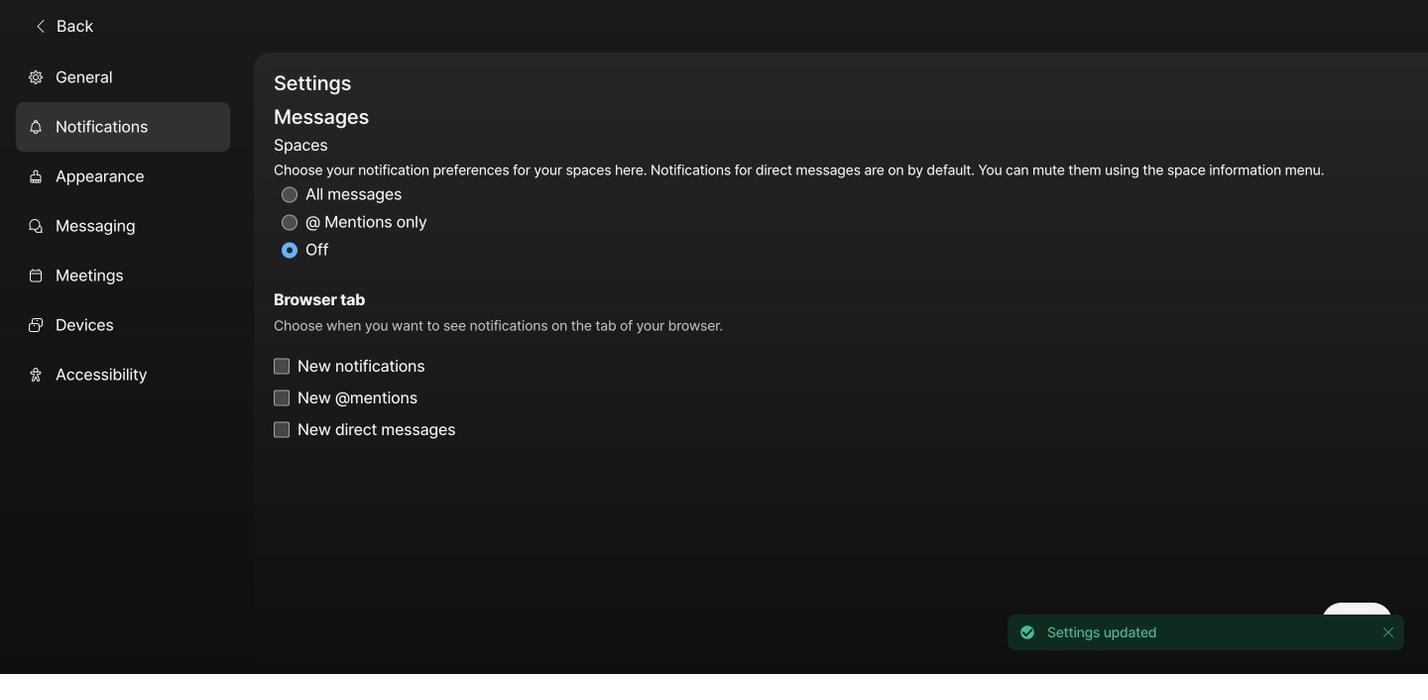 Task type: locate. For each thing, give the bounding box(es) containing it.
notifications tab
[[16, 102, 230, 152]]

@ Mentions only radio
[[282, 215, 298, 230]]

settings navigation
[[0, 52, 254, 674]]

meetings tab
[[16, 251, 230, 300]]

All messages radio
[[282, 187, 298, 203]]

general tab
[[16, 52, 230, 102]]

option group
[[274, 132, 1324, 264]]

alert
[[1000, 607, 1412, 658]]



Task type: vqa. For each thing, say whether or not it's contained in the screenshot.
all messages option
yes



Task type: describe. For each thing, give the bounding box(es) containing it.
devices tab
[[16, 300, 230, 350]]

messaging tab
[[16, 201, 230, 251]]

appearance tab
[[16, 152, 230, 201]]

Off radio
[[282, 242, 298, 258]]

accessibility tab
[[16, 350, 230, 400]]



